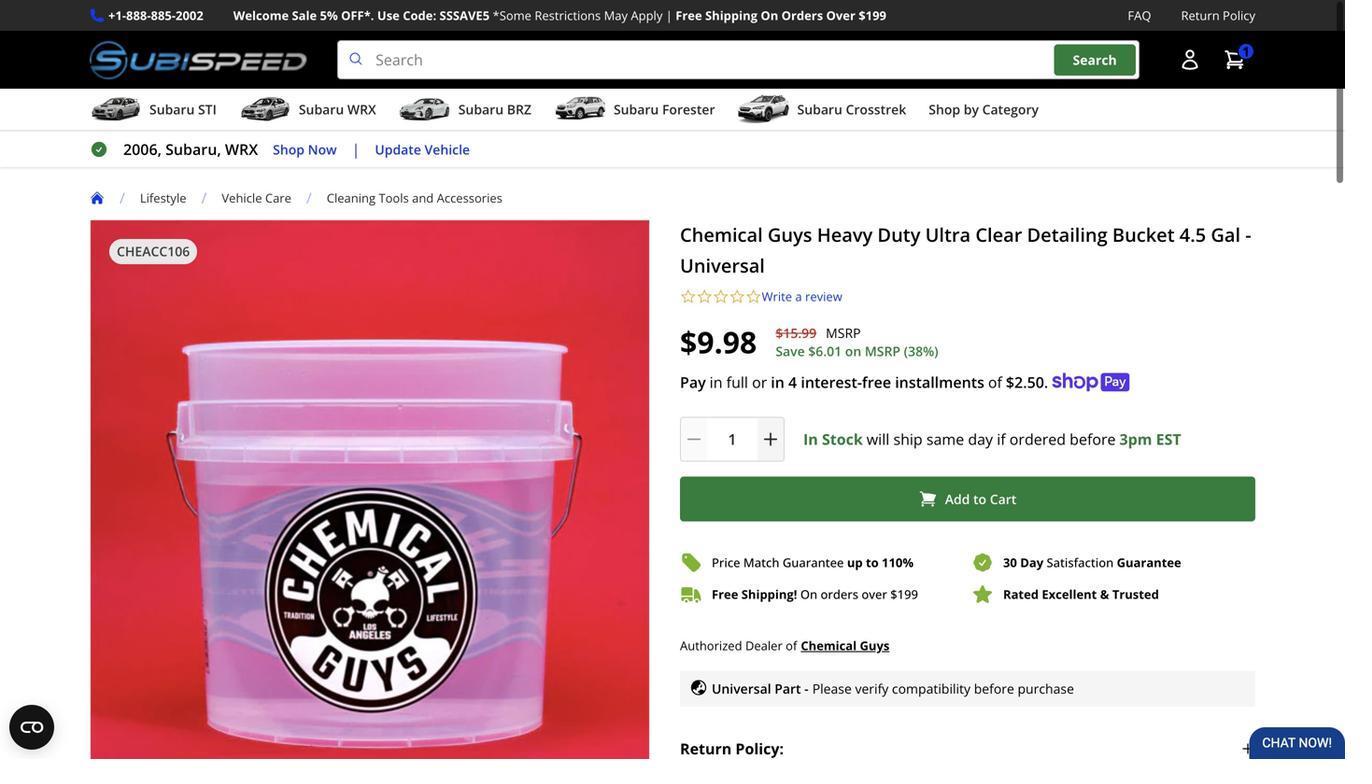 Task type: vqa. For each thing, say whether or not it's contained in the screenshot.
Order
no



Task type: describe. For each thing, give the bounding box(es) containing it.
search input field
[[337, 40, 1140, 80]]

4.5
[[1180, 222, 1207, 248]]

open widget image
[[9, 706, 54, 750]]

guys inside authorized dealer of chemical guys
[[860, 638, 890, 655]]

30
[[1004, 555, 1018, 572]]

update vehicle button
[[375, 139, 470, 160]]

2 empty star image from the left
[[697, 289, 713, 305]]

shipping
[[706, 7, 758, 24]]

1 button
[[1215, 41, 1256, 79]]

subaru for subaru wrx
[[299, 101, 344, 118]]

sale
[[292, 7, 317, 24]]

110%
[[882, 555, 914, 572]]

0 horizontal spatial before
[[974, 680, 1015, 698]]

use
[[377, 7, 400, 24]]

&
[[1101, 586, 1110, 603]]

a subaru brz thumbnail image image
[[399, 95, 451, 123]]

$9.98
[[680, 322, 757, 363]]

ultra
[[926, 222, 971, 248]]

satisfaction
[[1047, 555, 1114, 572]]

in
[[804, 430, 818, 450]]

vehicle inside button
[[425, 140, 470, 158]]

$6.01
[[809, 343, 842, 360]]

.
[[1045, 373, 1049, 393]]

authorized
[[680, 638, 743, 655]]

shop by category button
[[929, 93, 1039, 130]]

2 empty star image from the left
[[746, 289, 762, 305]]

+1-
[[108, 7, 126, 24]]

and
[[412, 190, 434, 207]]

return policy link
[[1182, 6, 1256, 25]]

ordered
[[1010, 430, 1066, 450]]

on
[[846, 343, 862, 360]]

pay in full or in 4 interest-free installments of $2.50 .
[[680, 373, 1049, 393]]

3 empty star image from the left
[[729, 289, 746, 305]]

day
[[968, 430, 993, 450]]

wrx inside dropdown button
[[348, 101, 376, 118]]

1 horizontal spatial on
[[801, 586, 818, 603]]

lifestyle link down 2006, at left top
[[140, 190, 186, 207]]

4
[[789, 373, 797, 393]]

1 vertical spatial universal
[[712, 680, 772, 698]]

subaru wrx
[[299, 101, 376, 118]]

1 vertical spatial to
[[866, 555, 879, 572]]

orders
[[821, 586, 859, 603]]

subaru sti button
[[90, 93, 217, 130]]

universal part - please verify compatibility before purchase
[[712, 680, 1075, 698]]

shop now
[[273, 140, 337, 158]]

compatibility
[[892, 680, 971, 698]]

faq
[[1128, 7, 1152, 24]]

a subaru wrx thumbnail image image
[[239, 95, 291, 123]]

cleaning
[[327, 190, 376, 207]]

shop now link
[[273, 139, 337, 160]]

price
[[712, 555, 741, 572]]

ship
[[894, 430, 923, 450]]

1 vertical spatial -
[[805, 680, 809, 698]]

chemical inside authorized dealer of chemical guys
[[801, 638, 857, 655]]

day
[[1021, 555, 1044, 572]]

subaru,
[[166, 139, 221, 159]]

verify
[[856, 680, 889, 698]]

write a review link
[[762, 288, 843, 305]]

search button
[[1055, 44, 1136, 76]]

faq link
[[1128, 6, 1152, 25]]

1 empty star image from the left
[[680, 289, 697, 305]]

2006,
[[123, 139, 162, 159]]

/ for cleaning tools and accessories
[[306, 188, 312, 208]]

0 horizontal spatial $199
[[859, 7, 887, 24]]

subaru for subaru brz
[[459, 101, 504, 118]]

0 vertical spatial of
[[989, 373, 1003, 393]]

return policy
[[1182, 7, 1256, 24]]

0 horizontal spatial free
[[676, 7, 702, 24]]

detailing
[[1028, 222, 1108, 248]]

please
[[813, 680, 852, 698]]

subaru for subaru crosstrek
[[798, 101, 843, 118]]

subaru brz
[[459, 101, 532, 118]]

/ for lifestyle
[[120, 188, 125, 208]]

return for return policy:
[[680, 739, 732, 759]]

+1-888-885-2002
[[108, 7, 203, 24]]

vehicle care
[[222, 190, 291, 207]]

match
[[744, 555, 780, 572]]

subaru for subaru forester
[[614, 101, 659, 118]]

up
[[847, 555, 863, 572]]

0 horizontal spatial |
[[352, 139, 360, 159]]

add to cart
[[945, 491, 1017, 508]]

write a review
[[762, 288, 843, 305]]

welcome
[[233, 7, 289, 24]]

pay
[[680, 373, 706, 393]]

button image
[[1179, 49, 1202, 71]]

1 horizontal spatial before
[[1070, 430, 1116, 450]]

sssave5
[[440, 7, 490, 24]]

0 vertical spatial |
[[666, 7, 673, 24]]

add
[[945, 491, 970, 508]]

off*.
[[341, 7, 374, 24]]

return policy: button
[[680, 722, 1256, 760]]

welcome sale 5% off*. use code: sssave5 *some restrictions may apply | free shipping on orders over $199
[[233, 7, 887, 24]]

30 day satisfaction guarantee
[[1004, 555, 1182, 572]]

bucket
[[1113, 222, 1175, 248]]

full
[[727, 373, 749, 393]]

update vehicle
[[375, 140, 470, 158]]

add to cart button
[[680, 477, 1256, 522]]

or
[[752, 373, 767, 393]]

crosstrek
[[846, 101, 907, 118]]

1 horizontal spatial msrp
[[865, 343, 901, 360]]

chemical guys link
[[801, 636, 890, 656]]

1 guarantee from the left
[[783, 555, 844, 572]]

search
[[1073, 51, 1117, 69]]



Task type: locate. For each thing, give the bounding box(es) containing it.
of right dealer
[[786, 638, 797, 655]]

duty
[[878, 222, 921, 248]]

$15.99
[[776, 324, 817, 342]]

0 vertical spatial before
[[1070, 430, 1116, 450]]

2 / from the left
[[201, 188, 207, 208]]

to right up
[[866, 555, 879, 572]]

888-
[[126, 7, 151, 24]]

885-
[[151, 7, 176, 24]]

by
[[964, 101, 979, 118]]

- right the gal on the top
[[1246, 222, 1252, 248]]

1 vertical spatial of
[[786, 638, 797, 655]]

cheacc106
[[117, 243, 190, 260]]

now
[[308, 140, 337, 158]]

0 horizontal spatial to
[[866, 555, 879, 572]]

1 horizontal spatial chemical
[[801, 638, 857, 655]]

1 vertical spatial free
[[712, 586, 739, 603]]

subaru wrx button
[[239, 93, 376, 130]]

2 subaru from the left
[[299, 101, 344, 118]]

subaru crosstrek
[[798, 101, 907, 118]]

same
[[927, 430, 965, 450]]

subaru forester
[[614, 101, 715, 118]]

/ right lifestyle
[[201, 188, 207, 208]]

msrp
[[826, 324, 861, 342], [865, 343, 901, 360]]

1 subaru from the left
[[150, 101, 195, 118]]

may
[[604, 7, 628, 24]]

0 vertical spatial -
[[1246, 222, 1252, 248]]

interest-
[[801, 373, 862, 393]]

5%
[[320, 7, 338, 24]]

1 vertical spatial $199
[[891, 586, 919, 603]]

0 vertical spatial shop
[[929, 101, 961, 118]]

1 vertical spatial before
[[974, 680, 1015, 698]]

1 vertical spatial wrx
[[225, 139, 258, 159]]

universal inside chemical guys heavy duty ultra clear detailing bucket 4.5 gal - universal
[[680, 253, 765, 279]]

of inside authorized dealer of chemical guys
[[786, 638, 797, 655]]

1 vertical spatial chemical
[[801, 638, 857, 655]]

on left 'orders'
[[761, 7, 779, 24]]

0 horizontal spatial -
[[805, 680, 809, 698]]

3 subaru from the left
[[459, 101, 504, 118]]

wrx down a subaru wrx thumbnail image
[[225, 139, 258, 159]]

subaru inside 'dropdown button'
[[614, 101, 659, 118]]

subaru forester button
[[554, 93, 715, 130]]

guys left 'heavy'
[[768, 222, 813, 248]]

universal left the part
[[712, 680, 772, 698]]

heavy
[[817, 222, 873, 248]]

1 horizontal spatial |
[[666, 7, 673, 24]]

1 horizontal spatial guarantee
[[1117, 555, 1182, 572]]

guys up verify
[[860, 638, 890, 655]]

in stock will ship same day if ordered before 3pm est
[[804, 430, 1182, 450]]

1 horizontal spatial wrx
[[348, 101, 376, 118]]

2006, subaru, wrx
[[123, 139, 258, 159]]

lifestyle
[[140, 190, 186, 207]]

update
[[375, 140, 421, 158]]

2 horizontal spatial /
[[306, 188, 312, 208]]

a subaru crosstrek thumbnail image image
[[738, 95, 790, 123]]

*some
[[493, 7, 532, 24]]

in
[[710, 373, 723, 393], [771, 373, 785, 393]]

1 vertical spatial vehicle
[[222, 190, 262, 207]]

0 vertical spatial vehicle
[[425, 140, 470, 158]]

wrx
[[348, 101, 376, 118], [225, 139, 258, 159]]

5 subaru from the left
[[798, 101, 843, 118]]

1 empty star image from the left
[[713, 289, 729, 305]]

0 vertical spatial to
[[974, 491, 987, 508]]

decrement image
[[685, 430, 704, 449]]

-
[[1246, 222, 1252, 248], [805, 680, 809, 698]]

3 / from the left
[[306, 188, 312, 208]]

over
[[827, 7, 856, 24]]

- inside chemical guys heavy duty ultra clear detailing bucket 4.5 gal - universal
[[1246, 222, 1252, 248]]

1 / from the left
[[120, 188, 125, 208]]

on left orders
[[801, 586, 818, 603]]

review
[[806, 288, 843, 305]]

subaru sti
[[150, 101, 217, 118]]

0 horizontal spatial vehicle
[[222, 190, 262, 207]]

1 vertical spatial shop
[[273, 140, 305, 158]]

1 horizontal spatial of
[[989, 373, 1003, 393]]

0 horizontal spatial shop
[[273, 140, 305, 158]]

guarantee up trusted
[[1117, 555, 1182, 572]]

subaru up now
[[299, 101, 344, 118]]

4 subaru from the left
[[614, 101, 659, 118]]

guys inside chemical guys heavy duty ultra clear detailing bucket 4.5 gal - universal
[[768, 222, 813, 248]]

empty star image
[[680, 289, 697, 305], [697, 289, 713, 305], [729, 289, 746, 305]]

return left policy
[[1182, 7, 1220, 24]]

3pm
[[1120, 430, 1153, 450]]

lifestyle link down 2006, subaru, wrx
[[140, 190, 201, 207]]

cheacc106 chemical guys heavy duty ultra clear detailing bucket 4.5 gal, image
[[91, 221, 649, 760]]

|
[[666, 7, 673, 24], [352, 139, 360, 159]]

| right apply
[[666, 7, 673, 24]]

1 vertical spatial guys
[[860, 638, 890, 655]]

stock
[[822, 430, 863, 450]]

return left policy:
[[680, 739, 732, 759]]

will
[[867, 430, 890, 450]]

0 horizontal spatial on
[[761, 7, 779, 24]]

1 horizontal spatial -
[[1246, 222, 1252, 248]]

0 vertical spatial free
[[676, 7, 702, 24]]

1 vertical spatial return
[[680, 739, 732, 759]]

1 vertical spatial on
[[801, 586, 818, 603]]

0 horizontal spatial chemical
[[680, 222, 763, 248]]

free
[[862, 373, 892, 393]]

0 vertical spatial $199
[[859, 7, 887, 24]]

sti
[[198, 101, 217, 118]]

$2.50
[[1006, 373, 1045, 393]]

$15.99 msrp save $6.01 on msrp (38%)
[[776, 324, 939, 360]]

/ right care on the top left
[[306, 188, 312, 208]]

guarantee
[[783, 555, 844, 572], [1117, 555, 1182, 572]]

orders
[[782, 7, 823, 24]]

1 horizontal spatial empty star image
[[746, 289, 762, 305]]

empty star image
[[713, 289, 729, 305], [746, 289, 762, 305]]

2002
[[176, 7, 203, 24]]

shop for shop now
[[273, 140, 305, 158]]

shop for shop by category
[[929, 101, 961, 118]]

in left 4
[[771, 373, 785, 393]]

empty star image left a
[[746, 289, 762, 305]]

rated excellent & trusted
[[1004, 586, 1160, 603]]

to
[[974, 491, 987, 508], [866, 555, 879, 572]]

subaru crosstrek button
[[738, 93, 907, 130]]

subaru left forester
[[614, 101, 659, 118]]

2 in from the left
[[771, 373, 785, 393]]

0 vertical spatial on
[[761, 7, 779, 24]]

accessories
[[437, 190, 503, 207]]

msrp up on
[[826, 324, 861, 342]]

0 horizontal spatial in
[[710, 373, 723, 393]]

subaru right a subaru crosstrek thumbnail image
[[798, 101, 843, 118]]

subaru for subaru sti
[[150, 101, 195, 118]]

policy:
[[736, 739, 784, 759]]

return inside dropdown button
[[680, 739, 732, 759]]

free right apply
[[676, 7, 702, 24]]

1 horizontal spatial free
[[712, 586, 739, 603]]

vehicle left care on the top left
[[222, 190, 262, 207]]

0 horizontal spatial guarantee
[[783, 555, 844, 572]]

clear
[[976, 222, 1023, 248]]

over
[[862, 586, 888, 603]]

part
[[775, 680, 801, 698]]

subaru left sti
[[150, 101, 195, 118]]

rated
[[1004, 586, 1039, 603]]

before left 'purchase'
[[974, 680, 1015, 698]]

cleaning tools and accessories
[[327, 190, 503, 207]]

/ for vehicle care
[[201, 188, 207, 208]]

universal up write
[[680, 253, 765, 279]]

1 horizontal spatial shop
[[929, 101, 961, 118]]

shop pay image
[[1053, 373, 1130, 392]]

None number field
[[680, 417, 785, 462]]

1 horizontal spatial return
[[1182, 7, 1220, 24]]

0 horizontal spatial return
[[680, 739, 732, 759]]

chemical up please
[[801, 638, 857, 655]]

shop inside dropdown button
[[929, 101, 961, 118]]

2 guarantee from the left
[[1117, 555, 1182, 572]]

vehicle
[[425, 140, 470, 158], [222, 190, 262, 207]]

forester
[[663, 101, 715, 118]]

0 vertical spatial guys
[[768, 222, 813, 248]]

shop left by
[[929, 101, 961, 118]]

on
[[761, 7, 779, 24], [801, 586, 818, 603]]

0 vertical spatial universal
[[680, 253, 765, 279]]

est
[[1157, 430, 1182, 450]]

1 horizontal spatial $199
[[891, 586, 919, 603]]

restrictions
[[535, 7, 601, 24]]

0 vertical spatial chemical
[[680, 222, 763, 248]]

cleaning tools and accessories link
[[327, 190, 518, 207], [327, 190, 503, 207]]

vehicle down subaru brz dropdown button
[[425, 140, 470, 158]]

trusted
[[1113, 586, 1160, 603]]

0 horizontal spatial msrp
[[826, 324, 861, 342]]

0 horizontal spatial /
[[120, 188, 125, 208]]

1 in from the left
[[710, 373, 723, 393]]

0 horizontal spatial empty star image
[[713, 289, 729, 305]]

to inside button
[[974, 491, 987, 508]]

return policy:
[[680, 739, 784, 759]]

1 horizontal spatial guys
[[860, 638, 890, 655]]

return
[[1182, 7, 1220, 24], [680, 739, 732, 759]]

1 horizontal spatial vehicle
[[425, 140, 470, 158]]

free
[[676, 7, 702, 24], [712, 586, 739, 603]]

if
[[997, 430, 1006, 450]]

wrx up "update"
[[348, 101, 376, 118]]

chemical up write
[[680, 222, 763, 248]]

free down price
[[712, 586, 739, 603]]

/ right home image on the top left
[[120, 188, 125, 208]]

return for return policy
[[1182, 7, 1220, 24]]

in left full
[[710, 373, 723, 393]]

1 vertical spatial |
[[352, 139, 360, 159]]

before left 3pm
[[1070, 430, 1116, 450]]

empty star image up $9.98
[[713, 289, 729, 305]]

a subaru sti thumbnail image image
[[90, 95, 142, 123]]

of left "$2.50"
[[989, 373, 1003, 393]]

shop left now
[[273, 140, 305, 158]]

policy
[[1223, 7, 1256, 24]]

0 vertical spatial wrx
[[348, 101, 376, 118]]

$199
[[859, 7, 887, 24], [891, 586, 919, 603]]

home image
[[90, 191, 105, 206]]

| right now
[[352, 139, 360, 159]]

+1-888-885-2002 link
[[108, 6, 203, 25]]

0 horizontal spatial of
[[786, 638, 797, 655]]

increment image
[[762, 430, 780, 449]]

(38%)
[[904, 343, 939, 360]]

1
[[1243, 42, 1250, 60]]

to right add in the right bottom of the page
[[974, 491, 987, 508]]

guarantee up free shipping! on orders over $199
[[783, 555, 844, 572]]

1 horizontal spatial in
[[771, 373, 785, 393]]

0 horizontal spatial guys
[[768, 222, 813, 248]]

subaru left the brz
[[459, 101, 504, 118]]

0 horizontal spatial wrx
[[225, 139, 258, 159]]

- right the part
[[805, 680, 809, 698]]

1 horizontal spatial /
[[201, 188, 207, 208]]

chemical inside chemical guys heavy duty ultra clear detailing bucket 4.5 gal - universal
[[680, 222, 763, 248]]

code:
[[403, 7, 437, 24]]

msrp right on
[[865, 343, 901, 360]]

a subaru forester thumbnail image image
[[554, 95, 606, 123]]

0 vertical spatial return
[[1182, 7, 1220, 24]]

category
[[983, 101, 1039, 118]]

subispeed logo image
[[90, 40, 308, 80]]

1 horizontal spatial to
[[974, 491, 987, 508]]

chemical guys heavy duty ultra clear detailing bucket 4.5 gal - universal
[[680, 222, 1252, 279]]



